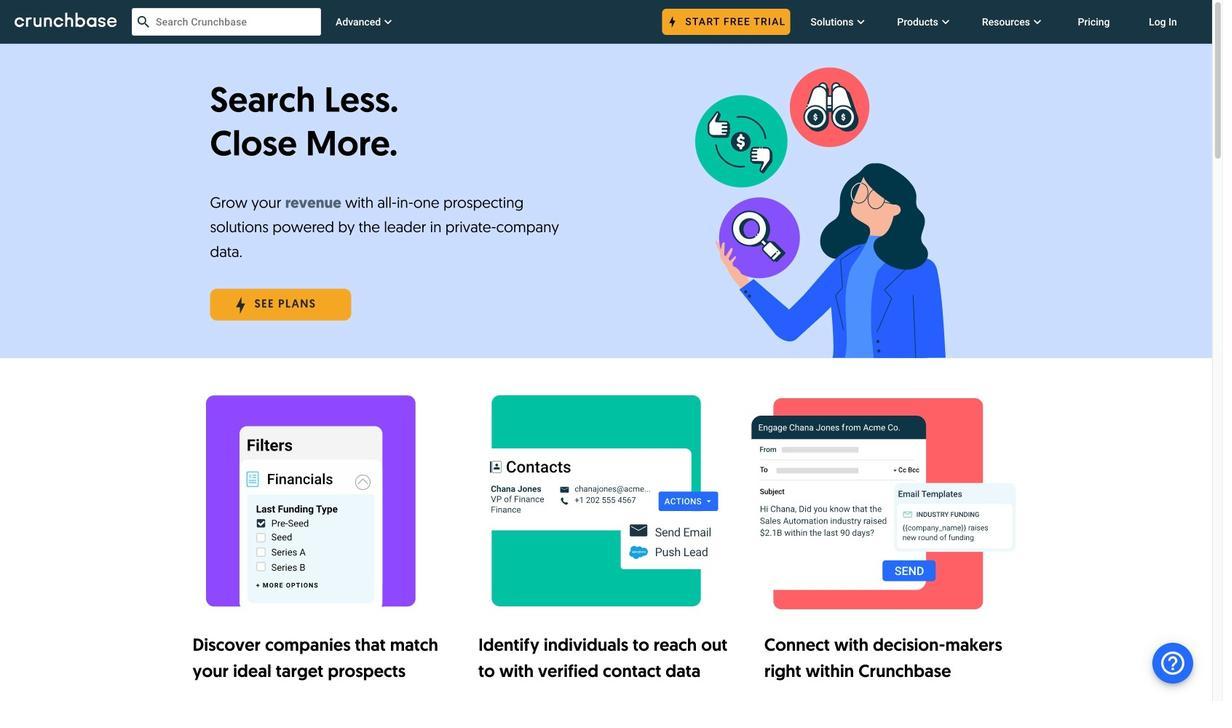 Task type: describe. For each thing, give the bounding box(es) containing it.
Search Crunchbase field
[[132, 8, 321, 36]]



Task type: vqa. For each thing, say whether or not it's contained in the screenshot.
Group
no



